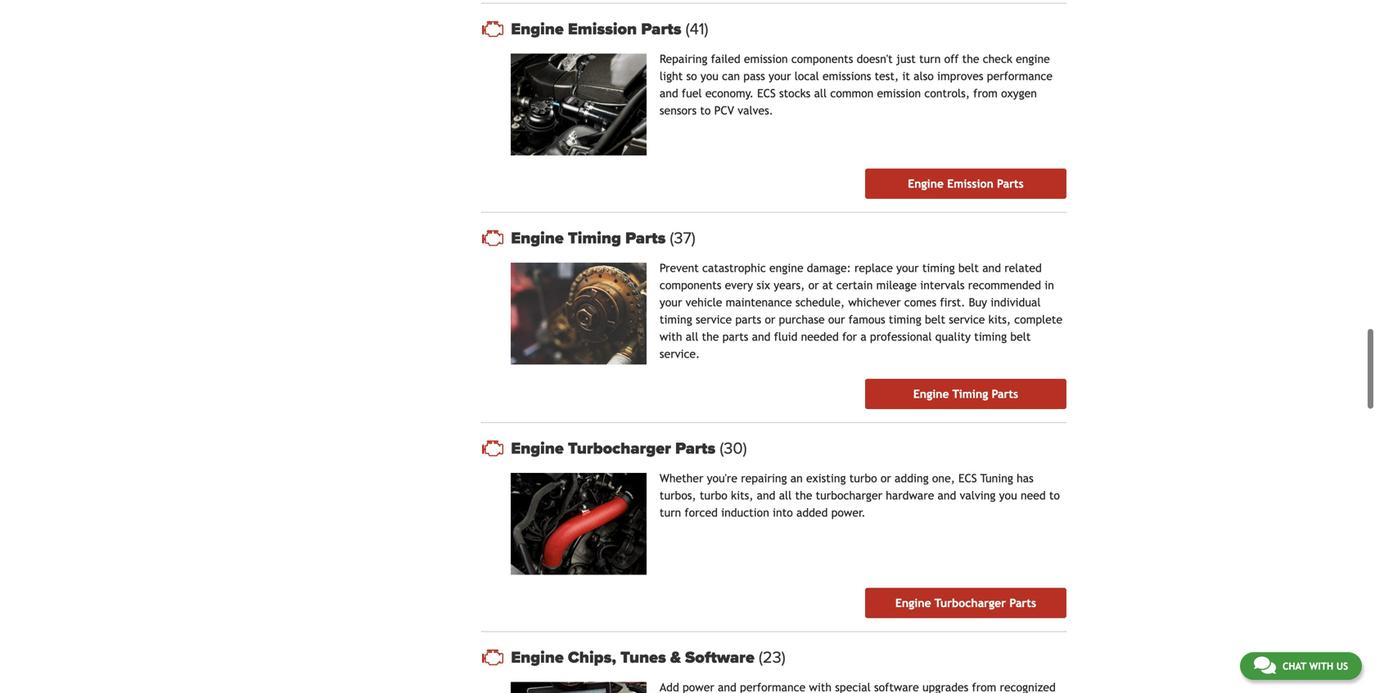 Task type: describe. For each thing, give the bounding box(es) containing it.
emission for the topmost the engine emission parts link
[[568, 19, 637, 39]]

fuel
[[682, 87, 702, 100]]

comments image
[[1254, 656, 1276, 675]]

repairing failed emission components doesn't just turn off the check engine light so you can pass your local emissions test, it also improves performance and fuel economy. ecs stocks all common emission controls, from oxygen sensors to pcv valves.
[[660, 53, 1053, 117]]

1 vertical spatial your
[[897, 262, 919, 275]]

valving
[[960, 489, 996, 502]]

controls,
[[925, 87, 970, 100]]

0 horizontal spatial engine timing parts
[[511, 229, 670, 248]]

can
[[722, 70, 740, 83]]

test,
[[875, 70, 899, 83]]

1 vertical spatial engine turbocharger parts link
[[865, 588, 1067, 619]]

you're
[[707, 472, 738, 485]]

need
[[1021, 489, 1046, 502]]

chips,
[[568, 648, 616, 668]]

1 vertical spatial engine emission parts link
[[865, 169, 1067, 199]]

the inside prevent catastrophic engine damage: replace your timing belt and related components every six years, or at certain mileage intervals recommended in your vehicle maintenance schedule, whichever comes first. buy individual timing service parts or purchase our famous timing belt service kits, complete with all the parts and fluid needed for a professional quality timing belt service.
[[702, 331, 719, 344]]

chat with us link
[[1240, 653, 1362, 680]]

timing up professional
[[889, 313, 922, 326]]

just
[[896, 53, 916, 66]]

1 vertical spatial engine timing parts link
[[865, 379, 1067, 410]]

engine turbocharger parts for the top engine turbocharger parts link
[[511, 439, 720, 459]]

whether you're repairing an existing turbo or adding one, ecs tuning has turbos, turbo kits, and all the turbocharger hardware and valving you need to turn forced induction into added power.
[[660, 472, 1060, 520]]

added
[[797, 507, 828, 520]]

catastrophic
[[703, 262, 766, 275]]

years,
[[774, 279, 805, 292]]

0 vertical spatial engine turbocharger parts link
[[511, 439, 1067, 459]]

whichever
[[849, 296, 901, 309]]

also
[[914, 70, 934, 83]]

into
[[773, 507, 793, 520]]

induction
[[721, 507, 770, 520]]

ecs inside whether you're repairing an existing turbo or adding one, ecs tuning has turbos, turbo kits, and all the turbocharger hardware and valving you need to turn forced induction into added power.
[[959, 472, 977, 485]]

so
[[686, 70, 697, 83]]

pcv
[[714, 104, 734, 117]]

engine turbocharger parts for bottommost engine turbocharger parts link
[[896, 597, 1037, 610]]

famous
[[849, 313, 886, 326]]

and up recommended
[[983, 262, 1001, 275]]

our
[[828, 313, 845, 326]]

turbocharger
[[816, 489, 883, 502]]

0 vertical spatial turbo
[[850, 472, 877, 485]]

1 vertical spatial emission
[[877, 87, 921, 100]]

engine emission parts for the topmost the engine emission parts link
[[511, 19, 686, 39]]

replace
[[855, 262, 893, 275]]

emissions
[[823, 70, 871, 83]]

one,
[[932, 472, 955, 485]]

1 service from the left
[[696, 313, 732, 326]]

engine emission parts for the engine emission parts link to the bottom
[[908, 177, 1024, 191]]

power.
[[832, 507, 866, 520]]

it
[[903, 70, 910, 83]]

has
[[1017, 472, 1034, 485]]

prevent catastrophic engine damage: replace your timing belt and related components every six years, or at certain mileage intervals recommended in your vehicle maintenance schedule, whichever comes first. buy individual timing service parts or purchase our famous timing belt service kits, complete with all the parts and fluid needed for a professional quality timing belt service.
[[660, 262, 1063, 361]]

certain
[[837, 279, 873, 292]]

a
[[861, 331, 867, 344]]

timing down vehicle
[[660, 313, 692, 326]]

hardware
[[886, 489, 934, 502]]

parts for the topmost the engine emission parts link
[[641, 19, 682, 39]]

buy
[[969, 296, 987, 309]]

whether
[[660, 472, 704, 485]]

vehicle
[[686, 296, 723, 309]]

purchase
[[779, 313, 825, 326]]

individual
[[991, 296, 1041, 309]]

to inside repairing failed emission components doesn't just turn off the check engine light so you can pass your local emissions test, it also improves performance and fuel economy. ecs stocks all common emission controls, from oxygen sensors to pcv valves.
[[700, 104, 711, 117]]

0 vertical spatial parts
[[736, 313, 762, 326]]

turbocharger for the top engine turbocharger parts link
[[568, 439, 671, 459]]

us
[[1337, 661, 1349, 672]]

components inside prevent catastrophic engine damage: replace your timing belt and related components every six years, or at certain mileage intervals recommended in your vehicle maintenance schedule, whichever comes first. buy individual timing service parts or purchase our famous timing belt service kits, complete with all the parts and fluid needed for a professional quality timing belt service.
[[660, 279, 722, 292]]

all inside whether you're repairing an existing turbo or adding one, ecs tuning has turbos, turbo kits, and all the turbocharger hardware and valving you need to turn forced induction into added power.
[[779, 489, 792, 502]]

stocks
[[779, 87, 811, 100]]

in
[[1045, 279, 1054, 292]]

adding
[[895, 472, 929, 485]]

ecs inside repairing failed emission components doesn't just turn off the check engine light so you can pass your local emissions test, it also improves performance and fuel economy. ecs stocks all common emission controls, from oxygen sensors to pcv valves.
[[757, 87, 776, 100]]

parts for bottommost engine turbocharger parts link
[[1010, 597, 1037, 610]]

engine for the topmost the engine emission parts link
[[511, 19, 564, 39]]

all inside repairing failed emission components doesn't just turn off the check engine light so you can pass your local emissions test, it also improves performance and fuel economy. ecs stocks all common emission controls, from oxygen sensors to pcv valves.
[[814, 87, 827, 100]]

0 vertical spatial engine emission parts link
[[511, 19, 1067, 39]]

maintenance
[[726, 296, 792, 309]]

the inside whether you're repairing an existing turbo or adding one, ecs tuning has turbos, turbo kits, and all the turbocharger hardware and valving you need to turn forced induction into added power.
[[795, 489, 813, 502]]

or inside whether you're repairing an existing turbo or adding one, ecs tuning has turbos, turbo kits, and all the turbocharger hardware and valving you need to turn forced induction into added power.
[[881, 472, 892, 485]]

from
[[974, 87, 998, 100]]

common
[[831, 87, 874, 100]]

related
[[1005, 262, 1042, 275]]

kits, inside prevent catastrophic engine damage: replace your timing belt and related components every six years, or at certain mileage intervals recommended in your vehicle maintenance schedule, whichever comes first. buy individual timing service parts or purchase our famous timing belt service kits, complete with all the parts and fluid needed for a professional quality timing belt service.
[[989, 313, 1011, 326]]

damage:
[[807, 262, 851, 275]]

complete
[[1015, 313, 1063, 326]]

mileage
[[877, 279, 917, 292]]

forced
[[685, 507, 718, 520]]

engine timing parts thumbnail image image
[[511, 263, 647, 365]]

engine inside repairing failed emission components doesn't just turn off the check engine light so you can pass your local emissions test, it also improves performance and fuel economy. ecs stocks all common emission controls, from oxygen sensors to pcv valves.
[[1016, 53, 1050, 66]]

doesn't
[[857, 53, 893, 66]]

prevent
[[660, 262, 699, 275]]

for
[[843, 331, 857, 344]]

parts for the engine emission parts link to the bottom
[[997, 177, 1024, 191]]

repairing
[[741, 472, 787, 485]]

engine emission parts thumbnail image image
[[511, 54, 647, 156]]

0 horizontal spatial or
[[765, 313, 776, 326]]

an
[[791, 472, 803, 485]]

pass
[[744, 70, 765, 83]]

engine chips, tunes & software link
[[511, 648, 1067, 668]]

1 horizontal spatial engine timing parts
[[914, 388, 1019, 401]]

first.
[[940, 296, 966, 309]]

0 vertical spatial timing
[[568, 229, 621, 248]]

tuning
[[981, 472, 1014, 485]]

at
[[823, 279, 833, 292]]

professional
[[870, 331, 932, 344]]

six
[[757, 279, 770, 292]]

repairing
[[660, 53, 708, 66]]

schedule,
[[796, 296, 845, 309]]



Task type: vqa. For each thing, say whether or not it's contained in the screenshot.
Engine Chips, Tunes & Software thumbnail image
yes



Task type: locate. For each thing, give the bounding box(es) containing it.
to
[[700, 104, 711, 117], [1050, 489, 1060, 502]]

0 horizontal spatial engine turbocharger parts
[[511, 439, 720, 459]]

to right need
[[1050, 489, 1060, 502]]

all
[[814, 87, 827, 100], [686, 331, 699, 344], [779, 489, 792, 502]]

your up "stocks" at the top right
[[769, 70, 791, 83]]

1 horizontal spatial engine turbocharger parts
[[896, 597, 1037, 610]]

2 horizontal spatial belt
[[1011, 331, 1031, 344]]

oxygen
[[1001, 87, 1037, 100]]

kits, up induction
[[731, 489, 754, 502]]

0 horizontal spatial with
[[660, 331, 682, 344]]

1 vertical spatial you
[[999, 489, 1018, 502]]

1 horizontal spatial your
[[769, 70, 791, 83]]

0 vertical spatial ecs
[[757, 87, 776, 100]]

0 vertical spatial you
[[701, 70, 719, 83]]

and down light
[[660, 87, 679, 100]]

parts for the top engine turbocharger parts link
[[675, 439, 716, 459]]

components
[[792, 53, 853, 66], [660, 279, 722, 292]]

1 vertical spatial with
[[1310, 661, 1334, 672]]

1 horizontal spatial timing
[[953, 388, 988, 401]]

service.
[[660, 348, 700, 361]]

engine emission parts
[[511, 19, 686, 39], [908, 177, 1024, 191]]

components down prevent
[[660, 279, 722, 292]]

turn down turbos,
[[660, 507, 681, 520]]

0 horizontal spatial the
[[702, 331, 719, 344]]

your inside repairing failed emission components doesn't just turn off the check engine light so you can pass your local emissions test, it also improves performance and fuel economy. ecs stocks all common emission controls, from oxygen sensors to pcv valves.
[[769, 70, 791, 83]]

1 vertical spatial turbocharger
[[935, 597, 1006, 610]]

2 vertical spatial your
[[660, 296, 682, 309]]

0 vertical spatial your
[[769, 70, 791, 83]]

turbo down you're
[[700, 489, 728, 502]]

belt down comes
[[925, 313, 946, 326]]

engine timing parts link down quality
[[865, 379, 1067, 410]]

0 horizontal spatial turn
[[660, 507, 681, 520]]

0 horizontal spatial components
[[660, 279, 722, 292]]

needed
[[801, 331, 839, 344]]

2 horizontal spatial the
[[963, 53, 980, 66]]

engine for engine chips, tunes & software link
[[511, 648, 564, 668]]

0 vertical spatial turbocharger
[[568, 439, 671, 459]]

ecs up the "valves."
[[757, 87, 776, 100]]

1 horizontal spatial engine emission parts
[[908, 177, 1024, 191]]

off
[[945, 53, 959, 66]]

1 vertical spatial turbo
[[700, 489, 728, 502]]

turn inside whether you're repairing an existing turbo or adding one, ecs tuning has turbos, turbo kits, and all the turbocharger hardware and valving you need to turn forced induction into added power.
[[660, 507, 681, 520]]

2 horizontal spatial your
[[897, 262, 919, 275]]

or
[[809, 279, 819, 292], [765, 313, 776, 326], [881, 472, 892, 485]]

all inside prevent catastrophic engine damage: replace your timing belt and related components every six years, or at certain mileage intervals recommended in your vehicle maintenance schedule, whichever comes first. buy individual timing service parts or purchase our famous timing belt service kits, complete with all the parts and fluid needed for a professional quality timing belt service.
[[686, 331, 699, 344]]

comes
[[905, 296, 937, 309]]

engine timing parts link up years,
[[511, 229, 1067, 248]]

fluid
[[774, 331, 798, 344]]

0 vertical spatial with
[[660, 331, 682, 344]]

intervals
[[921, 279, 965, 292]]

with
[[660, 331, 682, 344], [1310, 661, 1334, 672]]

your
[[769, 70, 791, 83], [897, 262, 919, 275], [660, 296, 682, 309]]

emission up pass
[[744, 53, 788, 66]]

0 horizontal spatial you
[[701, 70, 719, 83]]

and inside repairing failed emission components doesn't just turn off the check engine light so you can pass your local emissions test, it also improves performance and fuel economy. ecs stocks all common emission controls, from oxygen sensors to pcv valves.
[[660, 87, 679, 100]]

1 horizontal spatial with
[[1310, 661, 1334, 672]]

engine for the top engine turbocharger parts link
[[511, 439, 564, 459]]

your up mileage
[[897, 262, 919, 275]]

1 horizontal spatial kits,
[[989, 313, 1011, 326]]

and down one,
[[938, 489, 957, 502]]

and down repairing
[[757, 489, 776, 502]]

or down maintenance
[[765, 313, 776, 326]]

0 vertical spatial belt
[[959, 262, 979, 275]]

1 horizontal spatial the
[[795, 489, 813, 502]]

timing up "intervals"
[[923, 262, 955, 275]]

tunes
[[621, 648, 666, 668]]

1 horizontal spatial service
[[949, 313, 985, 326]]

turbos,
[[660, 489, 696, 502]]

quality
[[936, 331, 971, 344]]

1 horizontal spatial all
[[779, 489, 792, 502]]

you
[[701, 70, 719, 83], [999, 489, 1018, 502]]

ecs
[[757, 87, 776, 100], [959, 472, 977, 485]]

0 horizontal spatial kits,
[[731, 489, 754, 502]]

0 horizontal spatial ecs
[[757, 87, 776, 100]]

1 vertical spatial or
[[765, 313, 776, 326]]

1 vertical spatial belt
[[925, 313, 946, 326]]

you down 'tuning'
[[999, 489, 1018, 502]]

0 vertical spatial emission
[[568, 19, 637, 39]]

with inside prevent catastrophic engine damage: replace your timing belt and related components every six years, or at certain mileage intervals recommended in your vehicle maintenance schedule, whichever comes first. buy individual timing service parts or purchase our famous timing belt service kits, complete with all the parts and fluid needed for a professional quality timing belt service.
[[660, 331, 682, 344]]

ecs up valving
[[959, 472, 977, 485]]

existing
[[806, 472, 846, 485]]

1 horizontal spatial engine
[[1016, 53, 1050, 66]]

turbo
[[850, 472, 877, 485], [700, 489, 728, 502]]

components up local
[[792, 53, 853, 66]]

failed
[[711, 53, 741, 66]]

you right the so
[[701, 70, 719, 83]]

service down buy
[[949, 313, 985, 326]]

the down an
[[795, 489, 813, 502]]

1 vertical spatial ecs
[[959, 472, 977, 485]]

turbocharger
[[568, 439, 671, 459], [935, 597, 1006, 610]]

you inside repairing failed emission components doesn't just turn off the check engine light so you can pass your local emissions test, it also improves performance and fuel economy. ecs stocks all common emission controls, from oxygen sensors to pcv valves.
[[701, 70, 719, 83]]

service down vehicle
[[696, 313, 732, 326]]

0 vertical spatial components
[[792, 53, 853, 66]]

turn inside repairing failed emission components doesn't just turn off the check engine light so you can pass your local emissions test, it also improves performance and fuel economy. ecs stocks all common emission controls, from oxygen sensors to pcv valves.
[[920, 53, 941, 66]]

0 vertical spatial to
[[700, 104, 711, 117]]

economy.
[[706, 87, 754, 100]]

1 vertical spatial components
[[660, 279, 722, 292]]

every
[[725, 279, 753, 292]]

0 vertical spatial engine timing parts
[[511, 229, 670, 248]]

0 vertical spatial emission
[[744, 53, 788, 66]]

and left fluid
[[752, 331, 771, 344]]

2 vertical spatial or
[[881, 472, 892, 485]]

the down vehicle
[[702, 331, 719, 344]]

1 vertical spatial engine emission parts
[[908, 177, 1024, 191]]

all up service.
[[686, 331, 699, 344]]

0 vertical spatial kits,
[[989, 313, 1011, 326]]

you inside whether you're repairing an existing turbo or adding one, ecs tuning has turbos, turbo kits, and all the turbocharger hardware and valving you need to turn forced induction into added power.
[[999, 489, 1018, 502]]

timing
[[568, 229, 621, 248], [953, 388, 988, 401]]

0 vertical spatial or
[[809, 279, 819, 292]]

chat
[[1283, 661, 1307, 672]]

engine emission parts link
[[511, 19, 1067, 39], [865, 169, 1067, 199]]

1 horizontal spatial emission
[[877, 87, 921, 100]]

all up into
[[779, 489, 792, 502]]

or left at
[[809, 279, 819, 292]]

2 vertical spatial the
[[795, 489, 813, 502]]

emission for the engine emission parts link to the bottom
[[948, 177, 994, 191]]

kits, down 'individual' on the right top of the page
[[989, 313, 1011, 326]]

2 vertical spatial belt
[[1011, 331, 1031, 344]]

engine turbocharger parts link
[[511, 439, 1067, 459], [865, 588, 1067, 619]]

0 vertical spatial all
[[814, 87, 827, 100]]

0 horizontal spatial turbocharger
[[568, 439, 671, 459]]

local
[[795, 70, 819, 83]]

1 horizontal spatial turn
[[920, 53, 941, 66]]

0 vertical spatial engine timing parts link
[[511, 229, 1067, 248]]

turbo up turbocharger
[[850, 472, 877, 485]]

1 vertical spatial engine
[[770, 262, 804, 275]]

or left adding
[[881, 472, 892, 485]]

0 vertical spatial the
[[963, 53, 980, 66]]

engine
[[511, 19, 564, 39], [908, 177, 944, 191], [511, 229, 564, 248], [914, 388, 949, 401], [511, 439, 564, 459], [896, 597, 931, 610], [511, 648, 564, 668]]

emission
[[744, 53, 788, 66], [877, 87, 921, 100]]

the inside repairing failed emission components doesn't just turn off the check engine light so you can pass your local emissions test, it also improves performance and fuel economy. ecs stocks all common emission controls, from oxygen sensors to pcv valves.
[[963, 53, 980, 66]]

parts
[[736, 313, 762, 326], [723, 331, 749, 344]]

timing
[[923, 262, 955, 275], [660, 313, 692, 326], [889, 313, 922, 326], [975, 331, 1007, 344]]

0 horizontal spatial turbo
[[700, 489, 728, 502]]

parts
[[641, 19, 682, 39], [997, 177, 1024, 191], [626, 229, 666, 248], [992, 388, 1019, 401], [675, 439, 716, 459], [1010, 597, 1037, 610]]

engine up years,
[[770, 262, 804, 275]]

0 horizontal spatial engine
[[770, 262, 804, 275]]

engine timing parts link
[[511, 229, 1067, 248], [865, 379, 1067, 410]]

1 vertical spatial the
[[702, 331, 719, 344]]

0 horizontal spatial engine emission parts
[[511, 19, 686, 39]]

2 service from the left
[[949, 313, 985, 326]]

check
[[983, 53, 1013, 66]]

the right off
[[963, 53, 980, 66]]

0 vertical spatial engine
[[1016, 53, 1050, 66]]

belt up "intervals"
[[959, 262, 979, 275]]

2 vertical spatial all
[[779, 489, 792, 502]]

0 horizontal spatial your
[[660, 296, 682, 309]]

0 horizontal spatial all
[[686, 331, 699, 344]]

engine up performance
[[1016, 53, 1050, 66]]

1 vertical spatial emission
[[948, 177, 994, 191]]

2 horizontal spatial or
[[881, 472, 892, 485]]

0 horizontal spatial service
[[696, 313, 732, 326]]

with up service.
[[660, 331, 682, 344]]

1 vertical spatial turn
[[660, 507, 681, 520]]

1 horizontal spatial to
[[1050, 489, 1060, 502]]

1 vertical spatial engine timing parts
[[914, 388, 1019, 401]]

to left pcv
[[700, 104, 711, 117]]

1 vertical spatial kits,
[[731, 489, 754, 502]]

2 horizontal spatial all
[[814, 87, 827, 100]]

engine
[[1016, 53, 1050, 66], [770, 262, 804, 275]]

1 vertical spatial parts
[[723, 331, 749, 344]]

1 horizontal spatial components
[[792, 53, 853, 66]]

engine inside prevent catastrophic engine damage: replace your timing belt and related components every six years, or at certain mileage intervals recommended in your vehicle maintenance schedule, whichever comes first. buy individual timing service parts or purchase our famous timing belt service kits, complete with all the parts and fluid needed for a professional quality timing belt service.
[[770, 262, 804, 275]]

0 horizontal spatial to
[[700, 104, 711, 117]]

the
[[963, 53, 980, 66], [702, 331, 719, 344], [795, 489, 813, 502]]

0 horizontal spatial emission
[[568, 19, 637, 39]]

performance
[[987, 70, 1053, 83]]

all down local
[[814, 87, 827, 100]]

your left vehicle
[[660, 296, 682, 309]]

engine chips, tunes & software thumbnail image image
[[511, 683, 647, 693]]

sensors
[[660, 104, 697, 117]]

1 horizontal spatial belt
[[959, 262, 979, 275]]

engine turbocharger parts thumbnail image image
[[511, 473, 647, 575]]

1 vertical spatial to
[[1050, 489, 1060, 502]]

timing up "engine timing parts thumbnail image"
[[568, 229, 621, 248]]

1 horizontal spatial you
[[999, 489, 1018, 502]]

to inside whether you're repairing an existing turbo or adding one, ecs tuning has turbos, turbo kits, and all the turbocharger hardware and valving you need to turn forced induction into added power.
[[1050, 489, 1060, 502]]

engine chips, tunes & software
[[511, 648, 759, 668]]

0 vertical spatial turn
[[920, 53, 941, 66]]

1 horizontal spatial or
[[809, 279, 819, 292]]

service
[[696, 313, 732, 326], [949, 313, 985, 326]]

timing down buy
[[975, 331, 1007, 344]]

light
[[660, 70, 683, 83]]

0 horizontal spatial belt
[[925, 313, 946, 326]]

valves.
[[738, 104, 774, 117]]

turbocharger for bottommost engine turbocharger parts link
[[935, 597, 1006, 610]]

improves
[[938, 70, 984, 83]]

engine for the engine emission parts link to the bottom
[[908, 177, 944, 191]]

1 horizontal spatial emission
[[948, 177, 994, 191]]

recommended
[[968, 279, 1042, 292]]

kits, inside whether you're repairing an existing turbo or adding one, ecs tuning has turbos, turbo kits, and all the turbocharger hardware and valving you need to turn forced induction into added power.
[[731, 489, 754, 502]]

engine timing parts up "engine timing parts thumbnail image"
[[511, 229, 670, 248]]

kits,
[[989, 313, 1011, 326], [731, 489, 754, 502]]

1 horizontal spatial turbocharger
[[935, 597, 1006, 610]]

emission
[[568, 19, 637, 39], [948, 177, 994, 191]]

1 vertical spatial timing
[[953, 388, 988, 401]]

and
[[660, 87, 679, 100], [983, 262, 1001, 275], [752, 331, 771, 344], [757, 489, 776, 502], [938, 489, 957, 502]]

0 horizontal spatial emission
[[744, 53, 788, 66]]

0 vertical spatial engine emission parts
[[511, 19, 686, 39]]

with left us
[[1310, 661, 1334, 672]]

engine timing parts down quality
[[914, 388, 1019, 401]]

components inside repairing failed emission components doesn't just turn off the check engine light so you can pass your local emissions test, it also improves performance and fuel economy. ecs stocks all common emission controls, from oxygen sensors to pcv valves.
[[792, 53, 853, 66]]

turn
[[920, 53, 941, 66], [660, 507, 681, 520]]

chat with us
[[1283, 661, 1349, 672]]

1 horizontal spatial turbo
[[850, 472, 877, 485]]

software
[[685, 648, 755, 668]]

1 vertical spatial engine turbocharger parts
[[896, 597, 1037, 610]]

&
[[670, 648, 681, 668]]

turn up also
[[920, 53, 941, 66]]

engine for bottommost engine turbocharger parts link
[[896, 597, 931, 610]]

belt down complete
[[1011, 331, 1031, 344]]

emission down "it"
[[877, 87, 921, 100]]

timing down quality
[[953, 388, 988, 401]]

0 horizontal spatial timing
[[568, 229, 621, 248]]



